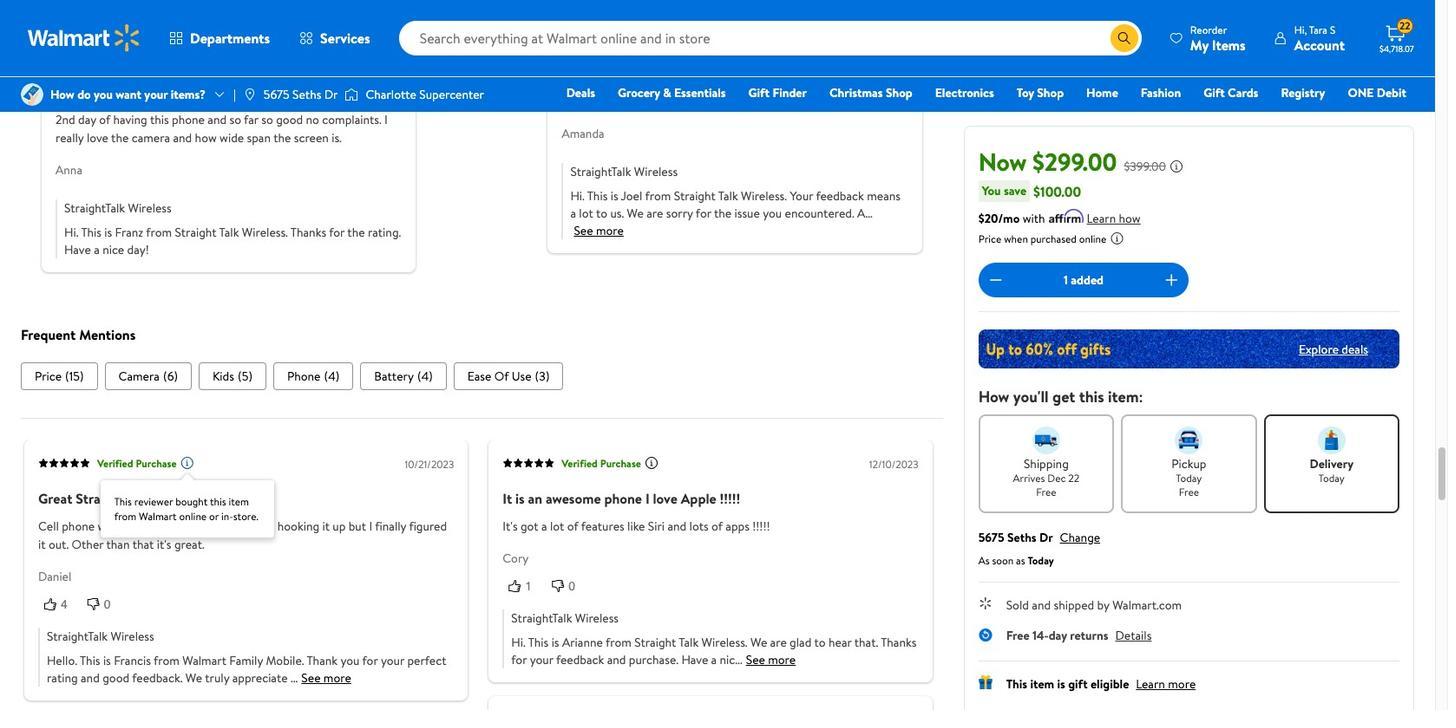 Task type: describe. For each thing, give the bounding box(es) containing it.
wireless. for your
[[741, 187, 787, 205]]

0 for talk
[[104, 598, 111, 612]]

encountered.
[[785, 205, 855, 222]]

battery
[[374, 368, 414, 386]]

(5)
[[238, 368, 252, 386]]

this up camera
[[150, 111, 169, 128]]

1 vertical spatial item
[[1030, 676, 1055, 693]]

0 button for an
[[546, 578, 589, 596]]

 image for 5675
[[243, 88, 257, 102]]

now
[[600, 93, 622, 110]]

hi,
[[1295, 22, 1307, 37]]

of
[[494, 368, 509, 386]]

departments button
[[154, 17, 285, 59]]

one
[[1348, 84, 1374, 102]]

1 verified purchase information image from the left
[[180, 456, 194, 470]]

to inside straighttalk wireless hi. this is arianne from straight talk wireless. we are glad to hear that. thanks for your feedback and purchase. have a nic...
[[814, 634, 826, 651]]

that
[[132, 537, 154, 554]]

to inside 'i'm loving my new phone. i love everything about it. i had the xr for almost 3 years and just wanted to upgrade and wanted something better and this is my 2nd day of having this phone and so far so good no complaints. i really love the camera and how wide span the screen is.'
[[97, 93, 108, 110]]

a inside the cell phone works great. had a little hard time hooking it up but i finally figured it out. other than that it's great.
[[189, 518, 195, 536]]

verified purchase up 'it is an awesome phone i love apple !!!!!'
[[562, 456, 641, 471]]

it inside sad sad it say someone pick up but it wasn't me i am gonna need my money now
[[703, 74, 711, 92]]

list item containing ease of use
[[454, 363, 564, 391]]

1 horizontal spatial learn
[[1136, 676, 1165, 693]]

i inside the cell phone works great. had a little hard time hooking it up but i finally figured it out. other than that it's great.
[[369, 518, 372, 536]]

to inside straighttalk wireless hi. this is joel from straight talk wireless. your feedback means a lot to us. we are sorry for the issue you encountered. a... see more
[[596, 205, 608, 222]]

is inside 'straighttalk wireless hi. this is franz from straight talk wireless. thanks for the rating. have a nice day!'
[[104, 224, 112, 241]]

about
[[146, 74, 176, 92]]

1 vertical spatial !!!!!
[[753, 518, 770, 536]]

how for how you'll get this item:
[[979, 386, 1010, 408]]

0 vertical spatial see more button
[[574, 222, 624, 239]]

list item containing phone
[[273, 363, 353, 391]]

cards
[[1228, 84, 1259, 102]]

it is an awesome phone i love apple !!!!!
[[503, 490, 741, 509]]

frequent mentions
[[21, 325, 136, 345]]

perfect
[[407, 652, 447, 670]]

you
[[982, 182, 1001, 200]]

more right nic... in the bottom of the page
[[768, 651, 796, 669]]

price for price (15)
[[35, 368, 62, 386]]

mobile.
[[266, 652, 304, 670]]

amanda
[[562, 125, 605, 142]]

had
[[198, 74, 217, 92]]

|
[[233, 86, 236, 103]]

we inside 'straighttalk wireless hello. this is francis from walmart family mobile. thank you for your perfect rating and good feedback. we truly appreciate ...'
[[186, 670, 202, 687]]

bought
[[175, 494, 208, 509]]

from inside this reviewer bought this item from walmart online or in-store.
[[114, 509, 136, 524]]

straight up works
[[76, 490, 125, 509]]

learn how
[[1087, 210, 1141, 227]]

purchase up phone.
[[153, 16, 194, 31]]

electronics
[[935, 84, 994, 102]]

purchase up 'reviewer'
[[136, 456, 177, 471]]

this for straighttalk wireless hi. this is franz from straight talk wireless. thanks for the rating. have a nice day!
[[81, 224, 102, 241]]

charlotte
[[366, 86, 417, 103]]

explore
[[1299, 341, 1339, 358]]

(4) for phone (4)
[[324, 368, 340, 386]]

say
[[573, 74, 589, 92]]

price for price when purchased online
[[979, 232, 1002, 246]]

supercenter
[[419, 86, 484, 103]]

shipped
[[1054, 597, 1095, 614]]

from for straighttalk wireless hello. this is francis from walmart family mobile. thank you for your perfect rating and good feedback. we truly appreciate ...
[[154, 652, 180, 670]]

feedback inside straighttalk wireless hi. this is joel from straight talk wireless. your feedback means a lot to us. we are sorry for the issue you encountered. a... see more
[[816, 187, 864, 205]]

camera (6)
[[119, 368, 178, 386]]

i inside sad sad it say someone pick up but it wasn't me i am gonna need my money now
[[768, 74, 772, 92]]

span
[[247, 129, 271, 146]]

up inside the cell phone works great. had a little hard time hooking it up but i finally figured it out. other than that it's great.
[[333, 518, 346, 536]]

how for how do you want your items?
[[50, 86, 74, 103]]

you save $100.00
[[982, 182, 1081, 201]]

more right ...
[[324, 670, 351, 687]]

phone (4)
[[287, 368, 340, 386]]

this for straighttalk wireless hi. this is joel from straight talk wireless. your feedback means a lot to us. we are sorry for the issue you encountered. a... see more
[[587, 187, 608, 205]]

kids (5)
[[213, 368, 252, 386]]

how inside learn how button
[[1119, 210, 1141, 227]]

than
[[106, 537, 130, 554]]

are inside straighttalk wireless hi. this is joel from straight talk wireless. your feedback means a lot to us. we are sorry for the issue you encountered. a... see more
[[647, 205, 663, 222]]

sold
[[1006, 597, 1029, 614]]

today for delivery
[[1319, 471, 1345, 486]]

0 horizontal spatial great.
[[131, 518, 162, 536]]

and inside straighttalk wireless hi. this is arianne from straight talk wireless. we are glad to hear that. thanks for your feedback and purchase. have a nic...
[[607, 651, 626, 669]]

deals link
[[559, 83, 603, 102]]

explore deals
[[1299, 341, 1369, 358]]

the down having
[[111, 129, 129, 146]]

1 vertical spatial lot
[[550, 518, 564, 536]]

little
[[197, 518, 222, 536]]

franz
[[115, 224, 143, 241]]

toy shop link
[[1009, 83, 1072, 102]]

gift cards
[[1204, 84, 1259, 102]]

1 horizontal spatial online
[[1079, 232, 1107, 246]]

gift
[[1068, 676, 1088, 693]]

how do you want your items?
[[50, 86, 206, 103]]

details button
[[1116, 627, 1152, 645]]

talk
[[128, 490, 151, 509]]

2 vertical spatial my
[[368, 93, 384, 110]]

hi. for straighttalk wireless hi. this is franz from straight talk wireless. thanks for the rating. have a nice day!
[[64, 224, 79, 241]]

we inside straighttalk wireless hi. this is joel from straight talk wireless. your feedback means a lot to us. we are sorry for the issue you encountered. a... see more
[[627, 205, 644, 222]]

for inside 'i'm loving my new phone. i love everything about it. i had the xr for almost 3 years and just wanted to upgrade and wanted something better and this is my 2nd day of having this phone and so far so good no complaints. i really love the camera and how wide span the screen is.'
[[257, 74, 273, 92]]

phone inside 'i'm loving my new phone. i love everything about it. i had the xr for almost 3 years and just wanted to upgrade and wanted something better and this is my 2nd day of having this phone and so far so good no complaints. i really love the camera and how wide span the screen is.'
[[172, 111, 205, 128]]

and down about
[[157, 93, 176, 110]]

day inside 'i'm loving my new phone. i love everything about it. i had the xr for almost 3 years and just wanted to upgrade and wanted something better and this is my 2nd day of having this phone and so far so good no complaints. i really love the camera and how wide span the screen is.'
[[78, 111, 96, 128]]

2 horizontal spatial of
[[712, 518, 723, 536]]

this right get
[[1079, 386, 1104, 408]]

the right span
[[273, 129, 291, 146]]

verified up great straight talk service
[[97, 456, 133, 471]]

0 horizontal spatial it
[[503, 490, 512, 509]]

hi. for straighttalk wireless hi. this is joel from straight talk wireless. your feedback means a lot to us. we are sorry for the issue you encountered. a... see more
[[571, 187, 585, 205]]

talk for we
[[679, 634, 699, 651]]

phone inside the cell phone works great. had a little hard time hooking it up but i finally figured it out. other than that it's great.
[[62, 518, 95, 536]]

dr for 5675 seths dr
[[324, 86, 338, 103]]

grocery & essentials
[[618, 84, 726, 102]]

more right eligible
[[1168, 676, 1196, 693]]

1 button
[[503, 578, 546, 596]]

for inside 'straighttalk wireless hi. this is franz from straight talk wireless. thanks for the rating. have a nice day!'
[[329, 224, 345, 241]]

 image for how
[[21, 83, 43, 106]]

for inside 'straighttalk wireless hello. this is francis from walmart family mobile. thank you for your perfect rating and good feedback. we truly appreciate ...'
[[362, 652, 378, 670]]

$299.00
[[1033, 145, 1117, 179]]

sad sad it say someone pick up but it wasn't me i am gonna need my money now
[[562, 49, 873, 110]]

5675 seths dr
[[264, 86, 338, 103]]

online inside this reviewer bought this item from walmart online or in-store.
[[179, 509, 207, 524]]

as
[[1016, 554, 1025, 568]]

your
[[790, 187, 814, 205]]

free inside the shipping arrives dec 22 free
[[1036, 485, 1057, 500]]

is inside straighttalk wireless hi. this is joel from straight talk wireless. your feedback means a lot to us. we are sorry for the issue you encountered. a... see more
[[611, 187, 618, 205]]

screen
[[294, 129, 329, 146]]

family
[[229, 652, 263, 670]]

item:
[[1108, 386, 1144, 408]]

ease of use (3)
[[468, 368, 550, 386]]

good inside 'i'm loving my new phone. i love everything about it. i had the xr for almost 3 years and just wanted to upgrade and wanted something better and this is my 2nd day of having this phone and so far so good no complaints. i really love the camera and how wide span the screen is.'
[[276, 111, 303, 128]]

price when purchased online
[[979, 232, 1107, 246]]

$20/mo with
[[979, 210, 1045, 227]]

this for straighttalk wireless hello. this is francis from walmart family mobile. thank you for your perfect rating and good feedback. we truly appreciate ...
[[80, 652, 100, 670]]

and right camera
[[173, 129, 192, 146]]

apps
[[726, 518, 750, 536]]

this item is gift eligible learn more
[[1006, 676, 1196, 693]]

dec
[[1048, 471, 1066, 486]]

intent image for delivery image
[[1318, 427, 1346, 455]]

intent image for pickup image
[[1175, 427, 1203, 455]]

dr for 5675 seths dr change as soon as today
[[1040, 529, 1053, 547]]

s
[[1330, 22, 1336, 37]]

sold and shipped by walmart.com
[[1006, 597, 1182, 614]]

2 wanted from the left
[[179, 93, 217, 110]]

this up complaints.
[[336, 93, 355, 110]]

today for pickup
[[1176, 471, 1202, 486]]

verified up new at top left
[[115, 16, 151, 31]]

purchase up 'it is an awesome phone i love apple !!!!!'
[[600, 456, 641, 471]]

walmart.com
[[1113, 597, 1182, 614]]

from for straighttalk wireless hi. this is joel from straight talk wireless. your feedback means a lot to us. we are sorry for the issue you encountered. a... see more
[[645, 187, 671, 205]]

it's
[[157, 537, 171, 554]]

fashion link
[[1133, 83, 1189, 102]]

gift finder link
[[741, 83, 815, 102]]

account
[[1295, 35, 1345, 54]]

really
[[56, 129, 84, 146]]

have inside 'straighttalk wireless hi. this is franz from straight talk wireless. thanks for the rating. have a nice day!'
[[64, 241, 91, 258]]

by
[[1097, 597, 1110, 614]]

1 horizontal spatial day
[[1049, 627, 1067, 645]]

see more for it is an awesome phone i love apple !!!!!
[[746, 651, 796, 669]]

figured
[[409, 518, 447, 536]]

in-
[[221, 509, 233, 524]]

i down the charlotte in the left top of the page
[[385, 111, 388, 128]]

nice
[[103, 241, 124, 258]]

means
[[867, 187, 901, 205]]

the left the xr
[[219, 74, 237, 92]]

straighttalk for arianne
[[511, 610, 572, 627]]

years
[[323, 74, 351, 92]]

wasn't
[[714, 74, 746, 92]]

talk for thanks
[[219, 224, 239, 241]]

&
[[663, 84, 671, 102]]

features
[[581, 518, 625, 536]]

decrease quantity straight talk apple iphone 12, 64gb, black- prepaid smartphone [locked to straight talk], current quantity 1 image
[[986, 270, 1006, 291]]

good inside 'straighttalk wireless hello. this is francis from walmart family mobile. thank you for your perfect rating and good feedback. we truly appreciate ...'
[[103, 670, 129, 687]]

need
[[828, 74, 854, 92]]

walmart inside 'straighttalk wireless hello. this is francis from walmart family mobile. thank you for your perfect rating and good feedback. we truly appreciate ...'
[[182, 652, 227, 670]]

added
[[1071, 272, 1104, 289]]

change button
[[1060, 529, 1101, 547]]

1  added
[[1064, 272, 1104, 289]]

0 horizontal spatial your
[[144, 86, 168, 103]]

1 vertical spatial it
[[322, 518, 330, 536]]

this inside this reviewer bought this item from walmart online or in-store.
[[210, 494, 226, 509]]

christmas
[[830, 84, 883, 102]]

wireless for francis
[[111, 628, 154, 645]]

0 horizontal spatial it
[[38, 537, 46, 554]]

this for straighttalk wireless hi. this is arianne from straight talk wireless. we are glad to hear that. thanks for your feedback and purchase. have a nic...
[[528, 634, 549, 651]]

0 for an
[[569, 580, 575, 594]]

now
[[979, 145, 1027, 179]]

i up siri
[[646, 490, 650, 509]]

my
[[1191, 35, 1209, 54]]

shipping arrives dec 22 free
[[1013, 456, 1080, 500]]

wireless for joel
[[634, 163, 678, 180]]

and inside 'straighttalk wireless hello. this is francis from walmart family mobile. thank you for your perfect rating and good feedback. we truly appreciate ...'
[[81, 670, 100, 687]]

1 horizontal spatial great.
[[174, 537, 205, 554]]

0 vertical spatial !!!!!
[[720, 490, 741, 509]]

like
[[628, 518, 645, 536]]

talk for your
[[718, 187, 738, 205]]

joel
[[621, 187, 643, 205]]

4
[[61, 598, 68, 612]]



Task type: vqa. For each thing, say whether or not it's contained in the screenshot.
bottommost To
yes



Task type: locate. For each thing, give the bounding box(es) containing it.
0 vertical spatial online
[[1079, 232, 1107, 246]]

0 button for talk
[[81, 596, 125, 614]]

1 horizontal spatial !!!!!
[[753, 518, 770, 536]]

list containing price
[[21, 363, 943, 391]]

1 vertical spatial see more button
[[746, 651, 796, 669]]

5675 for 5675 seths dr change as soon as today
[[979, 529, 1005, 547]]

1 vertical spatial see
[[746, 651, 765, 669]]

free
[[1036, 485, 1057, 500], [1179, 485, 1199, 500], [1006, 627, 1030, 645]]

straighttalk for franz
[[64, 199, 125, 217]]

we left truly
[[186, 670, 202, 687]]

see right nic... in the bottom of the page
[[746, 651, 765, 669]]

seths for 5675 seths dr change as soon as today
[[1007, 529, 1037, 547]]

verified purchase information image up service
[[180, 456, 194, 470]]

search icon image
[[1118, 31, 1132, 45]]

1 horizontal spatial see more
[[746, 651, 796, 669]]

0 horizontal spatial love
[[62, 74, 84, 92]]

thanks
[[291, 224, 326, 241], [881, 634, 917, 651]]

$20/mo
[[979, 210, 1020, 227]]

this right hello.
[[80, 652, 100, 670]]

22 right dec on the right
[[1069, 471, 1080, 486]]

straighttalk up joel
[[571, 163, 631, 180]]

2 gift from the left
[[1204, 84, 1225, 102]]

0 vertical spatial good
[[276, 111, 303, 128]]

this inside straighttalk wireless hi. this is joel from straight talk wireless. your feedback means a lot to us. we are sorry for the issue you encountered. a... see more
[[587, 187, 608, 205]]

for right thank
[[362, 652, 378, 670]]

love for it
[[653, 490, 678, 509]]

from
[[645, 187, 671, 205], [146, 224, 172, 241], [114, 509, 136, 524], [606, 634, 632, 651], [154, 652, 180, 670]]

0 vertical spatial how
[[50, 86, 74, 103]]

lot left us.
[[579, 205, 593, 222]]

2 vertical spatial talk
[[679, 634, 699, 651]]

wireless. inside 'straighttalk wireless hi. this is franz from straight talk wireless. thanks for the rating. have a nice day!'
[[242, 224, 288, 241]]

from inside straighttalk wireless hi. this is joel from straight talk wireless. your feedback means a lot to us. we are sorry for the issue you encountered. a... see more
[[645, 187, 671, 205]]

0 horizontal spatial hi.
[[64, 224, 79, 241]]

hi. left nice
[[64, 224, 79, 241]]

list item containing battery
[[360, 363, 447, 391]]

more inside straighttalk wireless hi. this is joel from straight talk wireless. your feedback means a lot to us. we are sorry for the issue you encountered. a... see more
[[596, 222, 624, 239]]

straight for for
[[635, 634, 676, 651]]

learn right eligible
[[1136, 676, 1165, 693]]

good left feedback.
[[103, 670, 129, 687]]

2 horizontal spatial we
[[751, 634, 767, 651]]

1 vertical spatial seths
[[1007, 529, 1037, 547]]

1 vertical spatial price
[[35, 368, 62, 386]]

tara
[[1309, 22, 1328, 37]]

ease
[[468, 368, 492, 386]]

straighttalk up hello.
[[47, 628, 108, 645]]

0 vertical spatial but
[[683, 74, 700, 92]]

straighttalk inside straighttalk wireless hi. this is joel from straight talk wireless. your feedback means a lot to us. we are sorry for the issue you encountered. a... see more
[[571, 163, 631, 180]]

list item containing price
[[21, 363, 98, 391]]

1 vertical spatial 5675
[[979, 529, 1005, 547]]

2 horizontal spatial my
[[857, 74, 873, 92]]

me
[[749, 74, 765, 92]]

battery (4)
[[374, 368, 433, 386]]

0 vertical spatial to
[[97, 93, 108, 110]]

22 up $4,718.07
[[1400, 18, 1411, 33]]

loving
[[77, 49, 114, 68]]

0 vertical spatial wireless.
[[741, 187, 787, 205]]

this
[[336, 93, 355, 110], [150, 111, 169, 128], [1079, 386, 1104, 408], [210, 494, 226, 509]]

free down pickup
[[1179, 485, 1199, 500]]

1 horizontal spatial 22
[[1400, 18, 1411, 33]]

5675 for 5675 seths dr
[[264, 86, 290, 103]]

and left just
[[354, 74, 373, 92]]

you'll
[[1013, 386, 1049, 408]]

of down awesome
[[567, 518, 579, 536]]

0 button right 4
[[81, 596, 125, 614]]

hi. down 1 'button'
[[511, 634, 526, 651]]

one debit link
[[1340, 83, 1415, 102]]

(4) right battery
[[417, 368, 433, 386]]

0 horizontal spatial !!!!!
[[720, 490, 741, 509]]

!!!!! up apps on the bottom of the page
[[720, 490, 741, 509]]

thanks right that.
[[881, 634, 917, 651]]

5675
[[264, 86, 290, 103], [979, 529, 1005, 547]]

0 vertical spatial we
[[627, 205, 644, 222]]

is left arianne
[[552, 634, 559, 651]]

it left an
[[503, 490, 512, 509]]

this
[[587, 187, 608, 205], [81, 224, 102, 241], [114, 494, 132, 509], [528, 634, 549, 651], [80, 652, 100, 670], [1006, 676, 1028, 693]]

purchased
[[1031, 232, 1077, 246]]

of left having
[[99, 111, 110, 128]]

good
[[276, 111, 303, 128], [103, 670, 129, 687]]

2 list item from the left
[[105, 363, 192, 391]]

wireless. inside straighttalk wireless hi. this is joel from straight talk wireless. your feedback means a lot to us. we are sorry for the issue you encountered. a... see more
[[741, 187, 787, 205]]

this inside straighttalk wireless hi. this is arianne from straight talk wireless. we are glad to hear that. thanks for your feedback and purchase. have a nic...
[[528, 634, 549, 651]]

but inside the cell phone works great. had a little hard time hooking it up but i finally figured it out. other than that it's great.
[[349, 518, 366, 536]]

2 horizontal spatial it
[[703, 74, 711, 92]]

from inside straighttalk wireless hi. this is arianne from straight talk wireless. we are glad to hear that. thanks for your feedback and purchase. have a nic...
[[606, 634, 632, 651]]

1 vertical spatial but
[[349, 518, 366, 536]]

0 vertical spatial 0
[[569, 580, 575, 594]]

shop inside toy shop link
[[1037, 84, 1064, 102]]

1 inside 'button'
[[525, 580, 532, 594]]

straighttalk inside 'straighttalk wireless hello. this is francis from walmart family mobile. thank you for your perfect rating and good feedback. we truly appreciate ...'
[[47, 628, 108, 645]]

1 vertical spatial how
[[979, 386, 1010, 408]]

0 vertical spatial see more
[[746, 651, 796, 669]]

 image for charlotte
[[345, 86, 359, 103]]

is left gift
[[1057, 676, 1066, 693]]

5675 inside 5675 seths dr change as soon as today
[[979, 529, 1005, 547]]

a inside straighttalk wireless hi. this is arianne from straight talk wireless. we are glad to hear that. thanks for your feedback and purchase. have a nic...
[[711, 651, 717, 669]]

are left sorry
[[647, 205, 663, 222]]

wireless for arianne
[[575, 610, 619, 627]]

wireless inside straighttalk wireless hi. this is joel from straight talk wireless. your feedback means a lot to us. we are sorry for the issue you encountered. a... see more
[[634, 163, 678, 180]]

love for i'm
[[62, 74, 84, 92]]

1 horizontal spatial verified purchase information image
[[645, 456, 659, 470]]

1 vertical spatial we
[[751, 634, 767, 651]]

for inside straighttalk wireless hi. this is joel from straight talk wireless. your feedback means a lot to us. we are sorry for the issue you encountered. a... see more
[[696, 205, 712, 222]]

purchase.
[[629, 651, 679, 669]]

straight for we
[[674, 187, 716, 205]]

5675 seths dr change as soon as today
[[979, 529, 1101, 568]]

straighttalk for joel
[[571, 163, 631, 180]]

22 inside the shipping arrives dec 22 free
[[1069, 471, 1080, 486]]

1 horizontal spatial talk
[[679, 634, 699, 651]]

hi. for straighttalk wireless hi. this is arianne from straight talk wireless. we are glad to hear that. thanks for your feedback and purchase. have a nic...
[[511, 634, 526, 651]]

gifting made easy image
[[979, 676, 993, 690]]

hi. inside 'straighttalk wireless hi. this is franz from straight talk wireless. thanks for the rating. have a nice day!'
[[64, 224, 79, 241]]

this inside 'straighttalk wireless hi. this is franz from straight talk wireless. thanks for the rating. have a nice day!'
[[81, 224, 102, 241]]

feedback right the 'your'
[[816, 187, 864, 205]]

0 horizontal spatial 0 button
[[81, 596, 125, 614]]

straighttalk inside straighttalk wireless hi. this is arianne from straight talk wireless. we are glad to hear that. thanks for your feedback and purchase. have a nic...
[[511, 610, 572, 627]]

1 vertical spatial 0
[[104, 598, 111, 612]]

it
[[562, 74, 570, 92], [503, 490, 512, 509]]

pick
[[643, 74, 664, 92]]

0 horizontal spatial gift
[[749, 84, 770, 102]]

use
[[512, 368, 532, 386]]

see more for great straight talk service
[[301, 670, 351, 687]]

1 wanted from the left
[[56, 93, 94, 110]]

deals
[[566, 84, 595, 102]]

purchase up pick
[[659, 16, 700, 31]]

from inside 'straighttalk wireless hi. this is franz from straight talk wireless. thanks for the rating. have a nice day!'
[[146, 224, 172, 241]]

0 vertical spatial see
[[574, 222, 593, 239]]

2 vertical spatial see more button
[[301, 670, 351, 687]]

talk
[[718, 187, 738, 205], [219, 224, 239, 241], [679, 634, 699, 651]]

we right us.
[[627, 205, 644, 222]]

6 list item from the left
[[454, 363, 564, 391]]

1 horizontal spatial we
[[627, 205, 644, 222]]

1 horizontal spatial 0
[[569, 580, 575, 594]]

get
[[1053, 386, 1076, 408]]

2 so from the left
[[262, 111, 273, 128]]

and right sold at the bottom right of the page
[[1032, 597, 1051, 614]]

my inside sad sad it say someone pick up but it wasn't me i am gonna need my money now
[[857, 74, 873, 92]]

i left am
[[768, 74, 772, 92]]

this right gifting made easy icon
[[1006, 676, 1028, 693]]

a right "had" on the bottom left of the page
[[189, 518, 195, 536]]

i right it. at the top left of the page
[[192, 74, 195, 92]]

0 vertical spatial you
[[94, 86, 113, 103]]

awesome
[[546, 490, 601, 509]]

verified purchase up new at top left
[[115, 16, 194, 31]]

daniel
[[38, 569, 71, 586]]

shop for christmas shop
[[886, 84, 913, 102]]

0 horizontal spatial see
[[301, 670, 321, 687]]

pickup
[[1172, 456, 1207, 473]]

1 vertical spatial it
[[503, 490, 512, 509]]

items
[[1212, 35, 1246, 54]]

walmart inside this reviewer bought this item from walmart online or in-store.
[[139, 509, 177, 524]]

straight right arianne
[[635, 634, 676, 651]]

straighttalk inside 'straighttalk wireless hi. this is franz from straight talk wireless. thanks for the rating. have a nice day!'
[[64, 199, 125, 217]]

1 horizontal spatial love
[[87, 129, 108, 146]]

straight for day!
[[175, 224, 217, 241]]

straight left the issue
[[674, 187, 716, 205]]

you inside straighttalk wireless hi. this is joel from straight talk wireless. your feedback means a lot to us. we are sorry for the issue you encountered. a... see more
[[763, 205, 782, 222]]

1 vertical spatial see more
[[301, 670, 351, 687]]

and down the 3 in the top left of the page
[[314, 93, 333, 110]]

1 vertical spatial feedback
[[556, 651, 604, 669]]

1 vertical spatial good
[[103, 670, 129, 687]]

christmas shop link
[[822, 83, 921, 102]]

a inside straighttalk wireless hi. this is joel from straight talk wireless. your feedback means a lot to us. we are sorry for the issue you encountered. a... see more
[[571, 205, 576, 222]]

0 horizontal spatial 0
[[104, 598, 111, 612]]

seths up "no"
[[292, 86, 321, 103]]

0 horizontal spatial shop
[[886, 84, 913, 102]]

thank
[[307, 652, 338, 670]]

from right arianne
[[606, 634, 632, 651]]

0 vertical spatial 22
[[1400, 18, 1411, 33]]

for inside straighttalk wireless hi. this is arianne from straight talk wireless. we are glad to hear that. thanks for your feedback and purchase. have a nic...
[[511, 651, 527, 669]]

2 horizontal spatial see
[[746, 651, 765, 669]]

your inside straighttalk wireless hi. this is arianne from straight talk wireless. we are glad to hear that. thanks for your feedback and purchase. have a nic...
[[530, 651, 554, 669]]

learn inside button
[[1087, 210, 1116, 227]]

this inside 'straighttalk wireless hello. this is francis from walmart family mobile. thank you for your perfect rating and good feedback. we truly appreciate ...'
[[80, 652, 100, 670]]

with
[[1023, 210, 1045, 227]]

see more button for service
[[301, 670, 351, 687]]

price
[[979, 232, 1002, 246], [35, 368, 62, 386]]

are left glad
[[770, 634, 787, 651]]

shipping
[[1024, 456, 1069, 473]]

up right pick
[[667, 74, 680, 92]]

1 vertical spatial have
[[682, 651, 708, 669]]

an
[[528, 490, 542, 509]]

see for service
[[301, 670, 321, 687]]

increase quantity straight talk apple iphone 12, 64gb, black- prepaid smartphone [locked to straight talk], current quantity 1 image
[[1161, 270, 1182, 291]]

see inside straighttalk wireless hi. this is joel from straight talk wireless. your feedback means a lot to us. we are sorry for the issue you encountered. a... see more
[[574, 222, 593, 239]]

price inside list item
[[35, 368, 62, 386]]

seths inside 5675 seths dr change as soon as today
[[1007, 529, 1037, 547]]

the
[[219, 74, 237, 92], [111, 129, 129, 146], [273, 129, 291, 146], [714, 205, 732, 222], [347, 224, 365, 241]]

1 vertical spatial love
[[87, 129, 108, 146]]

hi. inside straighttalk wireless hi. this is arianne from straight talk wireless. we are glad to hear that. thanks for your feedback and purchase. have a nic...
[[511, 634, 526, 651]]

item inside this reviewer bought this item from walmart online or in-store.
[[229, 494, 249, 509]]

 image
[[21, 83, 43, 106], [345, 86, 359, 103], [243, 88, 257, 102]]

arrives
[[1013, 471, 1045, 486]]

2 vertical spatial it
[[38, 537, 46, 554]]

1 horizontal spatial 5675
[[979, 529, 1005, 547]]

1 vertical spatial hi.
[[64, 224, 79, 241]]

4 list item from the left
[[273, 363, 353, 391]]

up to sixty percent off deals. shop now. image
[[979, 330, 1400, 369]]

a left us.
[[571, 205, 576, 222]]

your inside 'straighttalk wireless hello. this is francis from walmart family mobile. thank you for your perfect rating and good feedback. we truly appreciate ...'
[[381, 652, 404, 670]]

you
[[94, 86, 113, 103], [763, 205, 782, 222], [341, 652, 360, 670]]

from inside 'straighttalk wireless hello. this is francis from walmart family mobile. thank you for your perfect rating and good feedback. we truly appreciate ...'
[[154, 652, 180, 670]]

your left arianne
[[530, 651, 554, 669]]

wireless inside 'straighttalk wireless hi. this is franz from straight talk wireless. thanks for the rating. have a nice day!'
[[128, 199, 172, 217]]

2 (4) from the left
[[417, 368, 433, 386]]

straighttalk wireless hello. this is francis from walmart family mobile. thank you for your perfect rating and good feedback. we truly appreciate ...
[[47, 628, 447, 687]]

price left (15) at the left of page
[[35, 368, 62, 386]]

a right got
[[542, 518, 547, 536]]

kids
[[213, 368, 234, 386]]

1 horizontal spatial good
[[276, 111, 303, 128]]

1 horizontal spatial price
[[979, 232, 1002, 246]]

day right the 2nd
[[78, 111, 96, 128]]

1 horizontal spatial are
[[770, 634, 787, 651]]

we inside straighttalk wireless hi. this is arianne from straight talk wireless. we are glad to hear that. thanks for your feedback and purchase. have a nic...
[[751, 634, 767, 651]]

siri
[[648, 518, 665, 536]]

gift for gift cards
[[1204, 84, 1225, 102]]

1 horizontal spatial it
[[322, 518, 330, 536]]

0 vertical spatial dr
[[324, 86, 338, 103]]

0 horizontal spatial 1
[[525, 580, 532, 594]]

it inside sad sad it say someone pick up but it wasn't me i am gonna need my money now
[[562, 74, 570, 92]]

list
[[21, 363, 943, 391]]

phone up "like" at bottom
[[604, 490, 642, 509]]

0 horizontal spatial learn
[[1087, 210, 1116, 227]]

and up wide
[[208, 111, 227, 128]]

am
[[775, 74, 790, 92]]

2 horizontal spatial free
[[1179, 485, 1199, 500]]

see left us.
[[574, 222, 593, 239]]

arianne
[[562, 634, 603, 651]]

verified purchase up pick
[[621, 16, 700, 31]]

see more button for awesome
[[746, 651, 796, 669]]

1 list item from the left
[[21, 363, 98, 391]]

registry
[[1281, 84, 1326, 102]]

0 vertical spatial walmart
[[139, 509, 177, 524]]

but inside sad sad it say someone pick up but it wasn't me i am gonna need my money now
[[683, 74, 700, 92]]

1 (4) from the left
[[324, 368, 340, 386]]

my
[[117, 49, 135, 68], [857, 74, 873, 92], [368, 93, 384, 110]]

10/21/2023
[[405, 458, 454, 472]]

other
[[72, 537, 104, 554]]

up inside sad sad it say someone pick up but it wasn't me i am gonna need my money now
[[667, 74, 680, 92]]

feedback inside straighttalk wireless hi. this is arianne from straight talk wireless. we are glad to hear that. thanks for your feedback and purchase. have a nic...
[[556, 651, 604, 669]]

1 horizontal spatial it
[[562, 74, 570, 92]]

talk inside 'straighttalk wireless hi. this is franz from straight talk wireless. thanks for the rating. have a nice day!'
[[219, 224, 239, 241]]

gift for gift finder
[[749, 84, 770, 102]]

gift left am
[[749, 84, 770, 102]]

a left nic... in the bottom of the page
[[711, 651, 717, 669]]

1 left "added"
[[1064, 272, 1068, 289]]

almost
[[276, 74, 311, 92]]

affirm image
[[1049, 209, 1084, 223]]

straight inside straighttalk wireless hi. this is joel from straight talk wireless. your feedback means a lot to us. we are sorry for the issue you encountered. a... see more
[[674, 187, 716, 205]]

1 vertical spatial talk
[[219, 224, 239, 241]]

thanks inside 'straighttalk wireless hi. this is franz from straight talk wireless. thanks for the rating. have a nice day!'
[[291, 224, 326, 241]]

see for awesome
[[746, 651, 765, 669]]

it right hooking
[[322, 518, 330, 536]]

thanks inside straighttalk wireless hi. this is arianne from straight talk wireless. we are glad to hear that. thanks for your feedback and purchase. have a nic...
[[881, 634, 917, 651]]

lot inside straighttalk wireless hi. this is joel from straight talk wireless. your feedback means a lot to us. we are sorry for the issue you encountered. a... see more
[[579, 205, 593, 222]]

wireless up the franz
[[128, 199, 172, 217]]

list item
[[21, 363, 98, 391], [105, 363, 192, 391], [199, 363, 266, 391], [273, 363, 353, 391], [360, 363, 447, 391], [454, 363, 564, 391]]

verified purchase up talk
[[97, 456, 177, 471]]

had
[[165, 518, 186, 536]]

wireless inside straighttalk wireless hi. this is arianne from straight talk wireless. we are glad to hear that. thanks for your feedback and purchase. have a nic...
[[575, 610, 619, 627]]

0 vertical spatial item
[[229, 494, 249, 509]]

wireless. for thanks
[[242, 224, 288, 241]]

the inside 'straighttalk wireless hi. this is franz from straight talk wireless. thanks for the rating. have a nice day!'
[[347, 224, 365, 241]]

free 14-day returns details
[[1006, 627, 1152, 645]]

free inside pickup today free
[[1179, 485, 1199, 500]]

0 horizontal spatial today
[[1028, 554, 1054, 568]]

straighttalk wireless hi. this is franz from straight talk wireless. thanks for the rating. have a nice day!
[[64, 199, 401, 258]]

so left far
[[230, 111, 241, 128]]

and right siri
[[668, 518, 687, 536]]

1 for 1  added
[[1064, 272, 1068, 289]]

wireless. for we
[[702, 634, 748, 651]]

today inside delivery today
[[1319, 471, 1345, 486]]

straighttalk for francis
[[47, 628, 108, 645]]

is inside 'straighttalk wireless hello. this is francis from walmart family mobile. thank you for your perfect rating and good feedback. we truly appreciate ...'
[[103, 652, 111, 670]]

hi. inside straighttalk wireless hi. this is joel from straight talk wireless. your feedback means a lot to us. we are sorry for the issue you encountered. a... see more
[[571, 187, 585, 205]]

is left an
[[515, 490, 525, 509]]

1 horizontal spatial your
[[381, 652, 404, 670]]

verified up awesome
[[562, 456, 598, 471]]

have inside straighttalk wireless hi. this is arianne from straight talk wireless. we are glad to hear that. thanks for your feedback and purchase. have a nic...
[[682, 651, 708, 669]]

 image left do
[[21, 83, 43, 106]]

finally
[[375, 518, 406, 536]]

but
[[683, 74, 700, 92], [349, 518, 366, 536]]

1 horizontal spatial of
[[567, 518, 579, 536]]

talk inside straighttalk wireless hi. this is joel from straight talk wireless. your feedback means a lot to us. we are sorry for the issue you encountered. a... see more
[[718, 187, 738, 205]]

gift inside 'link'
[[749, 84, 770, 102]]

list item containing camera
[[105, 363, 192, 391]]

dr right the 3 in the top left of the page
[[324, 86, 338, 103]]

wireless up francis
[[111, 628, 154, 645]]

1 horizontal spatial (4)
[[417, 368, 433, 386]]

(4) for battery (4)
[[417, 368, 433, 386]]

!!!!! right apps on the bottom of the page
[[753, 518, 770, 536]]

2nd
[[56, 111, 75, 128]]

to left us.
[[596, 205, 608, 222]]

straight inside straighttalk wireless hi. this is arianne from straight talk wireless. we are glad to hear that. thanks for your feedback and purchase. have a nic...
[[635, 634, 676, 651]]

charlotte supercenter
[[366, 86, 484, 103]]

out.
[[49, 537, 69, 554]]

wireless. inside straighttalk wireless hi. this is arianne from straight talk wireless. we are glad to hear that. thanks for your feedback and purchase. have a nic...
[[702, 634, 748, 651]]

today right the as
[[1028, 554, 1054, 568]]

save
[[1004, 182, 1027, 200]]

legal information image
[[1110, 232, 1124, 246]]

0 horizontal spatial online
[[179, 509, 207, 524]]

1 gift from the left
[[749, 84, 770, 102]]

departments
[[190, 29, 270, 48]]

today down intent image for pickup
[[1176, 471, 1202, 486]]

have left nice
[[64, 241, 91, 258]]

0 horizontal spatial seths
[[292, 86, 321, 103]]

a inside 'straighttalk wireless hi. this is franz from straight talk wireless. thanks for the rating. have a nice day!'
[[94, 241, 100, 258]]

straight right the 'day!'
[[175, 224, 217, 241]]

frequent
[[21, 325, 76, 345]]

my left new at top left
[[117, 49, 135, 68]]

2 vertical spatial hi.
[[511, 634, 526, 651]]

Search search field
[[399, 21, 1142, 56]]

the inside straighttalk wireless hi. this is joel from straight talk wireless. your feedback means a lot to us. we are sorry for the issue you encountered. a... see more
[[714, 205, 732, 222]]

wireless for franz
[[128, 199, 172, 217]]

0 vertical spatial hi.
[[571, 187, 585, 205]]

1 so from the left
[[230, 111, 241, 128]]

0 vertical spatial love
[[62, 74, 84, 92]]

verified purchase information image up 'it is an awesome phone i love apple !!!!!'
[[645, 456, 659, 470]]

grocery
[[618, 84, 660, 102]]

0 horizontal spatial 22
[[1069, 471, 1080, 486]]

1 vertical spatial great.
[[174, 537, 205, 554]]

i'm
[[56, 49, 74, 68]]

i down i'm
[[56, 74, 59, 92]]

this inside this reviewer bought this item from walmart online or in-store.
[[114, 494, 132, 509]]

learn more about strikethrough prices image
[[1170, 160, 1184, 174]]

0 vertical spatial thanks
[[291, 224, 326, 241]]

gonna
[[793, 74, 826, 92]]

of inside 'i'm loving my new phone. i love everything about it. i had the xr for almost 3 years and just wanted to upgrade and wanted something better and this is my 2nd day of having this phone and so far so good no complaints. i really love the camera and how wide span the screen is.'
[[99, 111, 110, 128]]

from for straighttalk wireless hi. this is franz from straight talk wireless. thanks for the rating. have a nice day!
[[146, 224, 172, 241]]

my right need
[[857, 74, 873, 92]]

0 button up arianne
[[546, 578, 589, 596]]

1 vertical spatial dr
[[1040, 529, 1053, 547]]

1 horizontal spatial to
[[596, 205, 608, 222]]

are inside straighttalk wireless hi. this is arianne from straight talk wireless. we are glad to hear that. thanks for your feedback and purchase. have a nic...
[[770, 634, 787, 651]]

dr left the change
[[1040, 529, 1053, 547]]

today inside 5675 seths dr change as soon as today
[[1028, 554, 1054, 568]]

3 list item from the left
[[199, 363, 266, 391]]

is inside straighttalk wireless hi. this is arianne from straight talk wireless. we are glad to hear that. thanks for your feedback and purchase. have a nic...
[[552, 634, 559, 651]]

wireless.
[[741, 187, 787, 205], [242, 224, 288, 241], [702, 634, 748, 651]]

today down the intent image for delivery
[[1319, 471, 1345, 486]]

wireless inside 'straighttalk wireless hello. this is francis from walmart family mobile. thank you for your perfect rating and good feedback. we truly appreciate ...'
[[111, 628, 154, 645]]

5 list item from the left
[[360, 363, 447, 391]]

to right do
[[97, 93, 108, 110]]

from for straighttalk wireless hi. this is arianne from straight talk wireless. we are glad to hear that. thanks for your feedback and purchase. have a nic...
[[606, 634, 632, 651]]

seths for 5675 seths dr
[[292, 86, 321, 103]]

hello.
[[47, 652, 77, 670]]

money
[[562, 93, 597, 110]]

cell phone works great. had a little hard time hooking it up but i finally figured it out. other than that it's great.
[[38, 518, 447, 554]]

list item containing kids
[[199, 363, 266, 391]]

0 vertical spatial 5675
[[264, 86, 290, 103]]

Walmart Site-Wide search field
[[399, 21, 1142, 56]]

walmart down service
[[139, 509, 177, 524]]

0 horizontal spatial free
[[1006, 627, 1030, 645]]

electronics link
[[928, 83, 1002, 102]]

service
[[154, 490, 197, 509]]

0 vertical spatial great.
[[131, 518, 162, 536]]

and right rating
[[81, 670, 100, 687]]

day
[[78, 111, 96, 128], [1049, 627, 1067, 645]]

1 vertical spatial thanks
[[881, 634, 917, 651]]

0 vertical spatial lot
[[579, 205, 593, 222]]

how left you'll
[[979, 386, 1010, 408]]

how inside 'i'm loving my new phone. i love everything about it. i had the xr for almost 3 years and just wanted to upgrade and wanted something better and this is my 2nd day of having this phone and so far so good no complaints. i really love the camera and how wide span the screen is.'
[[195, 129, 217, 146]]

upgrade
[[111, 93, 154, 110]]

2 horizontal spatial talk
[[718, 187, 738, 205]]

2 shop from the left
[[1037, 84, 1064, 102]]

it left out.
[[38, 537, 46, 554]]

is left francis
[[103, 652, 111, 670]]

2 verified purchase information image from the left
[[645, 456, 659, 470]]

wireless up joel
[[634, 163, 678, 180]]

this left nice
[[81, 224, 102, 241]]

far
[[244, 111, 259, 128]]

talk inside straighttalk wireless hi. this is arianne from straight talk wireless. we are glad to hear that. thanks for your feedback and purchase. have a nic...
[[679, 634, 699, 651]]

from right the franz
[[146, 224, 172, 241]]

1 vertical spatial phone
[[604, 490, 642, 509]]

2 horizontal spatial your
[[530, 651, 554, 669]]

your left perfect
[[381, 652, 404, 670]]

items?
[[171, 86, 206, 103]]

1 horizontal spatial up
[[667, 74, 680, 92]]

you inside 'straighttalk wireless hello. this is francis from walmart family mobile. thank you for your perfect rating and good feedback. we truly appreciate ...'
[[341, 652, 360, 670]]

of
[[99, 111, 110, 128], [567, 518, 579, 536], [712, 518, 723, 536]]

shop inside christmas shop link
[[886, 84, 913, 102]]

my down just
[[368, 93, 384, 110]]

$4,718.07
[[1380, 43, 1414, 55]]

is inside 'i'm loving my new phone. i love everything about it. i had the xr for almost 3 years and just wanted to upgrade and wanted something better and this is my 2nd day of having this phone and so far so good no complaints. i really love the camera and how wide span the screen is.'
[[358, 93, 365, 110]]

0 horizontal spatial you
[[94, 86, 113, 103]]

services button
[[285, 17, 385, 59]]

1 horizontal spatial thanks
[[881, 634, 917, 651]]

to right glad
[[814, 634, 826, 651]]

1 shop from the left
[[886, 84, 913, 102]]

now $299.00
[[979, 145, 1117, 179]]

shop for toy shop
[[1037, 84, 1064, 102]]

1 horizontal spatial so
[[262, 111, 273, 128]]

verified purchase information image
[[180, 456, 194, 470], [645, 456, 659, 470]]

0 vertical spatial up
[[667, 74, 680, 92]]

i'm loving my new phone. i love everything about it. i had the xr for almost 3 years and just wanted to upgrade and wanted something better and this is my 2nd day of having this phone and so far so good no complaints. i really love the camera and how wide span the screen is.
[[56, 49, 394, 146]]

dr inside 5675 seths dr change as soon as today
[[1040, 529, 1053, 547]]

2 horizontal spatial to
[[814, 634, 826, 651]]

1 for 1
[[525, 580, 532, 594]]

0 vertical spatial it
[[562, 74, 570, 92]]

gift cards link
[[1196, 83, 1267, 102]]

0 horizontal spatial thanks
[[291, 224, 326, 241]]

intent image for shipping image
[[1033, 427, 1060, 455]]

eligible
[[1091, 676, 1129, 693]]

feedback.
[[132, 670, 183, 687]]

walmart image
[[28, 24, 141, 52]]

0 vertical spatial my
[[117, 49, 135, 68]]

for right the xr
[[257, 74, 273, 92]]

straight inside 'straighttalk wireless hi. this is franz from straight talk wireless. thanks for the rating. have a nice day!'
[[175, 224, 217, 241]]

the left the rating.
[[347, 224, 365, 241]]

verified up pick
[[621, 16, 657, 31]]

see right ...
[[301, 670, 321, 687]]

how up "legal information" image
[[1119, 210, 1141, 227]]



